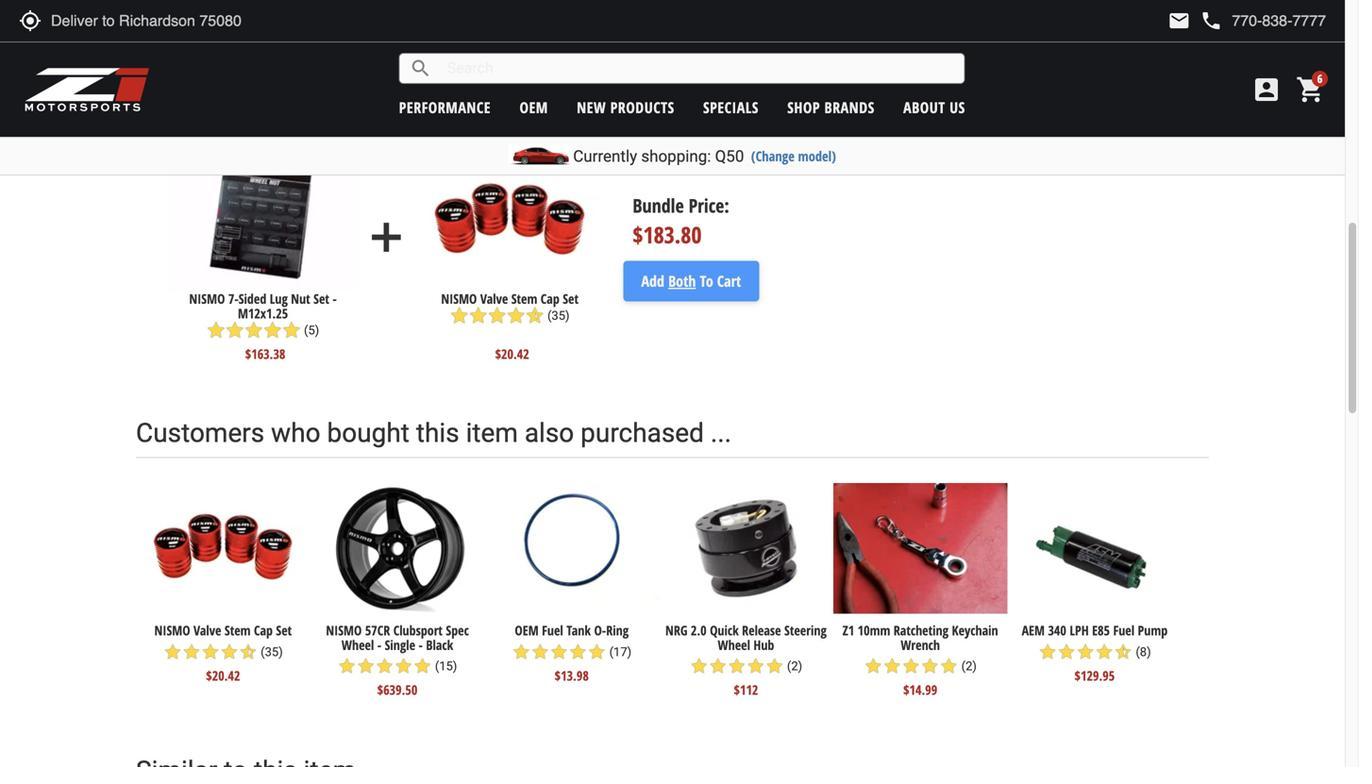 Task type: vqa. For each thing, say whether or not it's contained in the screenshot.


Task type: describe. For each thing, give the bounding box(es) containing it.
$639.50
[[377, 682, 418, 699]]

nut
[[291, 290, 310, 308]]

(35) for nismo valve stem cap set star star star star star_half (35) $20.42
[[261, 645, 283, 659]]

(35) for nismo valve stem cap set star star star star star_half (35)
[[548, 309, 570, 323]]

set for nismo valve stem cap set star star star star star_half (35)
[[563, 290, 579, 308]]

shop
[[788, 97, 821, 118]]

quick
[[710, 622, 739, 640]]

hub
[[754, 636, 775, 654]]

wheel inside nismo 57cr clubsport spec wheel - single - black star star star star star (15) $639.50
[[342, 636, 374, 654]]

price:
[[689, 193, 730, 219]]

valve for nismo valve stem cap set star star star star star_half (35)
[[481, 290, 508, 308]]

(17)
[[610, 645, 632, 659]]

bundle price: $183.80
[[633, 193, 730, 250]]

$129.95
[[1075, 667, 1115, 685]]

valve for nismo valve stem cap set star star star star star_half (35) $20.42
[[194, 622, 221, 640]]

item
[[466, 418, 518, 449]]

spec
[[446, 622, 469, 640]]

search
[[410, 57, 432, 80]]

also
[[525, 418, 574, 449]]

340
[[1049, 622, 1067, 640]]

$20.42 inside nismo valve stem cap set star star star star star_half (35) $20.42
[[206, 667, 240, 685]]

customers
[[136, 418, 265, 449]]

nismo 7-sided lug nut set - m12x1.25 star star star star star (5) $163.38
[[189, 290, 337, 363]]

phone link
[[1201, 9, 1327, 32]]

(5)
[[304, 323, 319, 338]]

q50
[[715, 147, 745, 166]]

products
[[611, 97, 675, 118]]

model)
[[798, 147, 837, 165]]

$183.80
[[633, 220, 702, 250]]

black
[[426, 636, 453, 654]]

$13.98
[[555, 667, 589, 685]]

aem 340 lph e85 fuel pump star star star star star_half (8) $129.95
[[1022, 622, 1168, 685]]

star_half inside aem 340 lph e85 fuel pump star star star star star_half (8) $129.95
[[1114, 643, 1133, 662]]

57cr
[[365, 622, 390, 640]]

fuel inside aem 340 lph e85 fuel pump star star star star star_half (8) $129.95
[[1114, 622, 1135, 640]]

both
[[669, 271, 696, 291]]

to
[[700, 271, 714, 291]]

(2) inside the z1 10mm ratcheting keychain wrench star star star star star (2) $14.99
[[962, 660, 977, 674]]

about
[[904, 97, 946, 118]]

wheel inside nrg 2.0 quick release steering wheel hub star star star star star (2) $112
[[718, 636, 751, 654]]

new products
[[577, 97, 675, 118]]

stem for nismo valve stem cap set star star star star star_half (35)
[[512, 290, 538, 308]]

1 horizontal spatial -
[[378, 636, 382, 654]]

about us
[[904, 97, 966, 118]]

$163.38
[[245, 345, 286, 363]]

aem
[[1022, 622, 1045, 640]]

specials
[[704, 97, 759, 118]]

sided
[[239, 290, 267, 308]]

performance
[[399, 97, 491, 118]]

mail
[[1169, 9, 1191, 32]]

frequently bought together
[[136, 48, 460, 79]]

z1 motorsports logo image
[[24, 66, 151, 113]]

this
[[416, 418, 460, 449]]

clubsport
[[394, 622, 443, 640]]

performance link
[[399, 97, 491, 118]]

nismo valve stem cap set star star star star star_half (35)
[[441, 290, 579, 325]]

2.0
[[691, 622, 707, 640]]

specials link
[[704, 97, 759, 118]]

Search search field
[[432, 54, 965, 83]]

nismo for nismo 7-sided lug nut set - m12x1.25 star star star star star (5) $163.38
[[189, 290, 225, 308]]

cap for nismo valve stem cap set star star star star star_half (35) $20.42
[[254, 622, 273, 640]]

about us link
[[904, 97, 966, 118]]

new products link
[[577, 97, 675, 118]]

account_box link
[[1247, 75, 1287, 105]]

ring
[[606, 622, 629, 640]]

(2) inside nrg 2.0 quick release steering wheel hub star star star star star (2) $112
[[788, 660, 803, 674]]

nismo for nismo valve stem cap set star star star star star_half (35)
[[441, 290, 477, 308]]

z1
[[843, 622, 855, 640]]

star_half for nismo valve stem cap set star star star star star_half (35) $20.42
[[239, 643, 258, 662]]

together
[[355, 48, 460, 79]]

cart
[[717, 271, 742, 291]]

o-
[[594, 622, 606, 640]]

nismo valve stem cap set star star star star star_half (35) $20.42
[[154, 622, 292, 685]]

keychain
[[952, 622, 999, 640]]

customers who bought this item also purchased ...
[[136, 418, 732, 449]]

- inside the nismo 7-sided lug nut set - m12x1.25 star star star star star (5) $163.38
[[333, 290, 337, 308]]

nrg
[[666, 622, 688, 640]]

bundle
[[633, 193, 684, 219]]

tank
[[567, 622, 591, 640]]

account_box
[[1252, 75, 1282, 105]]

oem fuel tank o-ring star star star star star (17) $13.98
[[512, 622, 632, 685]]



Task type: locate. For each thing, give the bounding box(es) containing it.
cap
[[541, 290, 560, 308], [254, 622, 273, 640]]

shop brands
[[788, 97, 875, 118]]

(2) down keychain
[[962, 660, 977, 674]]

0 horizontal spatial wheel
[[342, 636, 374, 654]]

set for nismo valve stem cap set star star star star star_half (35) $20.42
[[276, 622, 292, 640]]

1 horizontal spatial (35)
[[548, 309, 570, 323]]

cap inside nismo valve stem cap set star star star star star_half (35) $20.42
[[254, 622, 273, 640]]

1 horizontal spatial (2)
[[962, 660, 977, 674]]

set left add
[[563, 290, 579, 308]]

(35)
[[548, 309, 570, 323], [261, 645, 283, 659]]

my_location
[[19, 9, 42, 32]]

0 horizontal spatial cap
[[254, 622, 273, 640]]

oem for oem
[[520, 97, 549, 118]]

1 horizontal spatial fuel
[[1114, 622, 1135, 640]]

1 (2) from the left
[[788, 660, 803, 674]]

7-
[[228, 290, 239, 308]]

2 horizontal spatial set
[[563, 290, 579, 308]]

1 horizontal spatial valve
[[481, 290, 508, 308]]

e85
[[1093, 622, 1111, 640]]

1 vertical spatial oem
[[515, 622, 539, 640]]

0 horizontal spatial fuel
[[542, 622, 564, 640]]

- right nut
[[333, 290, 337, 308]]

(change
[[752, 147, 795, 165]]

1 horizontal spatial cap
[[541, 290, 560, 308]]

m12x1.25
[[238, 305, 288, 323]]

star_half for nismo valve stem cap set star star star star star_half (35)
[[526, 307, 545, 325]]

nrg 2.0 quick release steering wheel hub star star star star star (2) $112
[[666, 622, 827, 699]]

nismo for nismo valve stem cap set star star star star star_half (35) $20.42
[[154, 622, 190, 640]]

$14.99
[[904, 682, 938, 699]]

mail phone
[[1169, 9, 1223, 32]]

fuel left 'tank'
[[542, 622, 564, 640]]

0 horizontal spatial star_half
[[239, 643, 258, 662]]

star_half
[[526, 307, 545, 325], [239, 643, 258, 662], [1114, 643, 1133, 662]]

nismo inside nismo 57cr clubsport spec wheel - single - black star star star star star (15) $639.50
[[326, 622, 362, 640]]

add both to cart
[[642, 271, 742, 291]]

2 horizontal spatial -
[[419, 636, 423, 654]]

0 horizontal spatial $20.42
[[206, 667, 240, 685]]

fuel inside oem fuel tank o-ring star star star star star (17) $13.98
[[542, 622, 564, 640]]

(change model) link
[[752, 147, 837, 165]]

0 horizontal spatial valve
[[194, 622, 221, 640]]

set inside nismo valve stem cap set star star star star star_half (35) $20.42
[[276, 622, 292, 640]]

1 horizontal spatial wheel
[[718, 636, 751, 654]]

fuel
[[542, 622, 564, 640], [1114, 622, 1135, 640]]

nismo for nismo 57cr clubsport spec wheel - single - black star star star star star (15) $639.50
[[326, 622, 362, 640]]

0 vertical spatial valve
[[481, 290, 508, 308]]

wheel
[[342, 636, 374, 654], [718, 636, 751, 654]]

wheel left single
[[342, 636, 374, 654]]

bought
[[265, 48, 349, 79]]

0 vertical spatial $20.42
[[495, 345, 530, 363]]

single
[[385, 636, 416, 654]]

star
[[450, 307, 469, 325], [469, 307, 488, 325], [488, 307, 507, 325], [507, 307, 526, 325], [207, 321, 226, 340], [226, 321, 244, 340], [244, 321, 263, 340], [263, 321, 282, 340], [282, 321, 301, 340], [163, 643, 182, 662], [182, 643, 201, 662], [201, 643, 220, 662], [220, 643, 239, 662], [512, 643, 531, 662], [531, 643, 550, 662], [550, 643, 569, 662], [569, 643, 588, 662], [588, 643, 607, 662], [1039, 643, 1058, 662], [1058, 643, 1077, 662], [1077, 643, 1096, 662], [1096, 643, 1114, 662], [338, 657, 357, 676], [357, 657, 376, 676], [376, 657, 394, 676], [394, 657, 413, 676], [413, 657, 432, 676], [690, 657, 709, 676], [709, 657, 728, 676], [728, 657, 747, 676], [747, 657, 766, 676], [766, 657, 784, 676], [864, 657, 883, 676], [883, 657, 902, 676], [902, 657, 921, 676], [921, 657, 940, 676], [940, 657, 959, 676]]

0 vertical spatial cap
[[541, 290, 560, 308]]

oem for oem fuel tank o-ring star star star star star (17) $13.98
[[515, 622, 539, 640]]

nismo inside nismo valve stem cap set star star star star star_half (35) $20.42
[[154, 622, 190, 640]]

10mm
[[858, 622, 891, 640]]

$20.42
[[495, 345, 530, 363], [206, 667, 240, 685]]

2 fuel from the left
[[1114, 622, 1135, 640]]

purchased
[[581, 418, 704, 449]]

stem for nismo valve stem cap set star star star star star_half (35) $20.42
[[225, 622, 251, 640]]

- left single
[[378, 636, 382, 654]]

$112
[[734, 682, 759, 699]]

0 vertical spatial stem
[[512, 290, 538, 308]]

1 horizontal spatial stem
[[512, 290, 538, 308]]

lph
[[1070, 622, 1089, 640]]

2 horizontal spatial star_half
[[1114, 643, 1133, 662]]

1 horizontal spatial $20.42
[[495, 345, 530, 363]]

nismo inside the nismo 7-sided lug nut set - m12x1.25 star star star star star (5) $163.38
[[189, 290, 225, 308]]

set inside nismo valve stem cap set star star star star star_half (35)
[[563, 290, 579, 308]]

(8)
[[1136, 645, 1152, 659]]

wrench
[[901, 636, 941, 654]]

...
[[711, 418, 732, 449]]

(35) inside nismo valve stem cap set star star star star star_half (35) $20.42
[[261, 645, 283, 659]]

star_half inside nismo valve stem cap set star star star star star_half (35)
[[526, 307, 545, 325]]

- left black
[[419, 636, 423, 654]]

add
[[363, 214, 410, 261]]

valve inside nismo valve stem cap set star star star star star_half (35) $20.42
[[194, 622, 221, 640]]

stem inside nismo valve stem cap set star star star star star_half (35) $20.42
[[225, 622, 251, 640]]

wheel left the hub on the right bottom of the page
[[718, 636, 751, 654]]

shop brands link
[[788, 97, 875, 118]]

set
[[314, 290, 330, 308], [563, 290, 579, 308], [276, 622, 292, 640]]

1 vertical spatial (35)
[[261, 645, 283, 659]]

(35) inside nismo valve stem cap set star star star star star_half (35)
[[548, 309, 570, 323]]

0 horizontal spatial -
[[333, 290, 337, 308]]

1 fuel from the left
[[542, 622, 564, 640]]

0 horizontal spatial set
[[276, 622, 292, 640]]

nismo inside nismo valve stem cap set star star star star star_half (35)
[[441, 290, 477, 308]]

new
[[577, 97, 606, 118]]

fuel right e85
[[1114, 622, 1135, 640]]

ratcheting
[[894, 622, 949, 640]]

1 wheel from the left
[[342, 636, 374, 654]]

z1 10mm ratcheting keychain wrench star star star star star (2) $14.99
[[843, 622, 999, 699]]

us
[[950, 97, 966, 118]]

mail link
[[1169, 9, 1191, 32]]

2 wheel from the left
[[718, 636, 751, 654]]

1 vertical spatial stem
[[225, 622, 251, 640]]

0 horizontal spatial (2)
[[788, 660, 803, 674]]

-
[[333, 290, 337, 308], [378, 636, 382, 654], [419, 636, 423, 654]]

(2) down "steering"
[[788, 660, 803, 674]]

0 horizontal spatial stem
[[225, 622, 251, 640]]

bought
[[327, 418, 410, 449]]

(15)
[[435, 660, 457, 674]]

oem link
[[520, 97, 549, 118]]

1 vertical spatial cap
[[254, 622, 273, 640]]

stem
[[512, 290, 538, 308], [225, 622, 251, 640]]

oem left 'tank'
[[515, 622, 539, 640]]

nismo
[[189, 290, 225, 308], [441, 290, 477, 308], [154, 622, 190, 640], [326, 622, 362, 640]]

0 horizontal spatial (35)
[[261, 645, 283, 659]]

steering
[[785, 622, 827, 640]]

pump
[[1138, 622, 1168, 640]]

set left 57cr
[[276, 622, 292, 640]]

phone
[[1201, 9, 1223, 32]]

1 vertical spatial $20.42
[[206, 667, 240, 685]]

lug
[[270, 290, 288, 308]]

oem left the new
[[520, 97, 549, 118]]

frequently
[[136, 48, 259, 79]]

shopping:
[[642, 147, 711, 166]]

1 vertical spatial valve
[[194, 622, 221, 640]]

cap for nismo valve stem cap set star star star star star_half (35)
[[541, 290, 560, 308]]

1 horizontal spatial set
[[314, 290, 330, 308]]

release
[[742, 622, 782, 640]]

nismo 57cr clubsport spec wheel - single - black star star star star star (15) $639.50
[[326, 622, 469, 699]]

oem
[[520, 97, 549, 118], [515, 622, 539, 640]]

currently shopping: q50 (change model)
[[573, 147, 837, 166]]

set right nut
[[314, 290, 330, 308]]

brands
[[825, 97, 875, 118]]

shopping_cart
[[1297, 75, 1327, 105]]

who
[[271, 418, 321, 449]]

set inside the nismo 7-sided lug nut set - m12x1.25 star star star star star (5) $163.38
[[314, 290, 330, 308]]

0 vertical spatial (35)
[[548, 309, 570, 323]]

currently
[[573, 147, 638, 166]]

cap inside nismo valve stem cap set star star star star star_half (35)
[[541, 290, 560, 308]]

1 horizontal spatial star_half
[[526, 307, 545, 325]]

shopping_cart link
[[1292, 75, 1327, 105]]

0 vertical spatial oem
[[520, 97, 549, 118]]

star_half inside nismo valve stem cap set star star star star star_half (35) $20.42
[[239, 643, 258, 662]]

add
[[642, 271, 665, 291]]

oem inside oem fuel tank o-ring star star star star star (17) $13.98
[[515, 622, 539, 640]]

valve inside nismo valve stem cap set star star star star star_half (35)
[[481, 290, 508, 308]]

2 (2) from the left
[[962, 660, 977, 674]]

stem inside nismo valve stem cap set star star star star star_half (35)
[[512, 290, 538, 308]]



